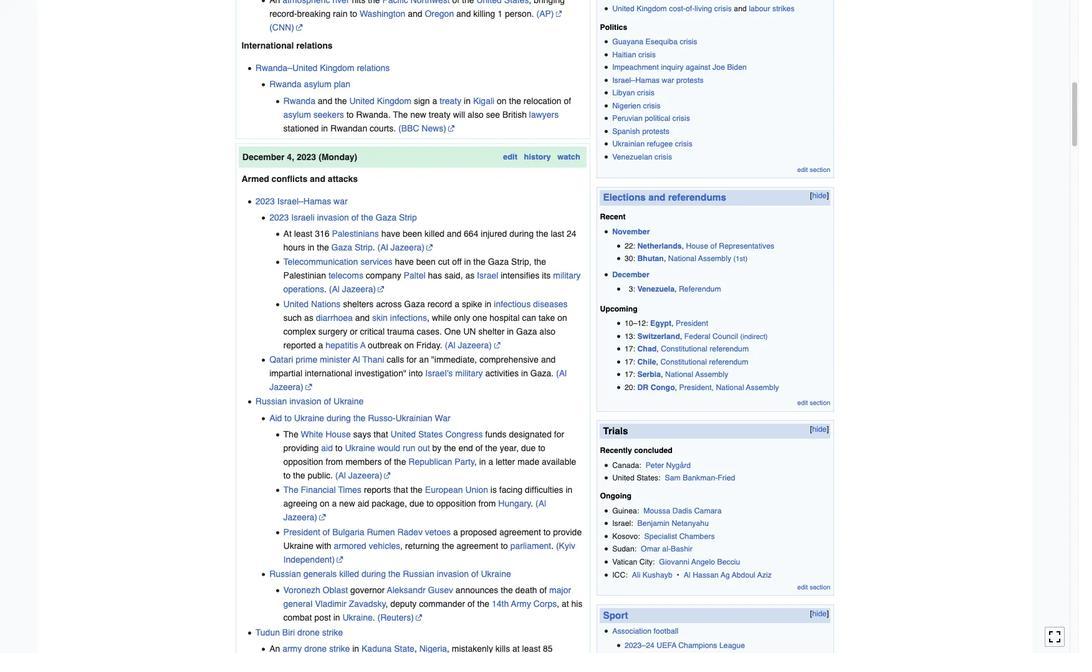 Task type: vqa. For each thing, say whether or not it's contained in the screenshot.
5th x small icon from the bottom
no



Task type: describe. For each thing, give the bounding box(es) containing it.
house inside recent november 22: netherlands , house of representatives 30: bhutan , national assembly (1st)
[[687, 242, 709, 251]]

killed for generals
[[340, 570, 359, 580]]

to inside rwanda and the united kingdom sign a treaty in kigali on the relocation of asylum seekers to rwanda. the new treaty will also see british lawyers stationed in rwandan courts. (bbc news)
[[347, 110, 354, 120]]

(al down difficulties
[[536, 499, 547, 509]]

, inside , bringing record-breaking rain to
[[529, 0, 532, 5]]

football
[[654, 628, 679, 636]]

jazeera) up "shelters" on the left of the page
[[342, 285, 376, 295]]

0 vertical spatial asylum
[[304, 79, 332, 89]]

1 vertical spatial invasion
[[290, 397, 322, 407]]

infections
[[390, 313, 427, 323]]

edit inside politics guayana esequiba crisis haitian crisis impeachment inquiry against joe biden israel–hamas war protests libyan crisis nigerien crisis peruvian political crisis spanish protests ukrainian refugee crisis venezuelan crisis edit section
[[798, 166, 809, 173]]

to left parliament
[[501, 541, 508, 551]]

and left the killing
[[457, 9, 471, 19]]

rwanda for rwanda and the united kingdom sign a treaty in kigali on the relocation of asylum seekers to rwanda. the new treaty will also see british lawyers stationed in rwandan courts. (bbc news)
[[284, 96, 316, 106]]

russian invasion of ukraine
[[256, 397, 364, 407]]

united kingdom cost-of-living crisis and labour strikes
[[613, 5, 795, 13]]

league
[[720, 642, 746, 651]]

ukraine down says
[[345, 443, 375, 453]]

of down announces
[[468, 600, 475, 610]]

on down 'trauma'
[[405, 340, 414, 350]]

jazeera) down agreeing
[[284, 513, 318, 523]]

of right 'end'
[[476, 443, 483, 453]]

the up aleksandr
[[389, 570, 401, 580]]

2023 for 2023 israeli invasion of the gaza strip
[[270, 213, 289, 223]]

bankman-
[[683, 474, 718, 483]]

3:
[[629, 285, 636, 294]]

funds
[[486, 430, 507, 440]]

calls for an "immediate, comprehensive and impartial international investigation" into
[[270, 355, 556, 379]]

representatives
[[720, 242, 775, 251]]

in inside , while only one hospital can take on complex surgery or critical trauma cases. one un shelter in gaza also reported a
[[507, 327, 514, 337]]

crisis up peruvian political crisis link
[[644, 102, 661, 110]]

jazeera) down members
[[349, 471, 383, 481]]

been for cut
[[417, 257, 436, 267]]

the up 'palestinians' link
[[361, 213, 374, 223]]

(al jazeera) link up radev
[[284, 499, 547, 523]]

united up would run out link on the bottom of page
[[391, 430, 416, 440]]

(al down one
[[445, 340, 456, 350]]

a inside is facing difficulties in agreeing on a new aid package, due to opposition from
[[332, 499, 337, 509]]

giovanni
[[660, 558, 690, 567]]

hepatitis a link
[[326, 340, 366, 350]]

the up its
[[534, 257, 547, 267]]

the down , in a letter made available to the public.
[[411, 486, 423, 496]]

war inside politics guayana esequiba crisis haitian crisis impeachment inquiry against joe biden israel–hamas war protests libyan crisis nigerien crisis peruvian political crisis spanish protests ukrainian refugee crisis venezuelan crisis edit section
[[662, 76, 675, 85]]

is
[[491, 486, 497, 496]]

gaza inside , while only one hospital can take on complex surgery or critical trauma cases. one un shelter in gaza also reported a
[[517, 327, 537, 337]]

(1st)
[[734, 255, 748, 264]]

crisis right living
[[715, 5, 732, 13]]

gaza strip . (al jazeera)
[[332, 243, 425, 253]]

in down seekers
[[321, 123, 328, 133]]

telecommunication
[[284, 257, 358, 267]]

asylum inside rwanda and the united kingdom sign a treaty in kigali on the relocation of asylum seekers to rwanda. the new treaty will also see british lawyers stationed in rwandan courts. (bbc news)
[[284, 110, 311, 120]]

jazeera) down impartial
[[270, 382, 304, 392]]

ag
[[721, 571, 730, 580]]

the right by
[[444, 443, 456, 453]]

opposition inside by the end of the year, due to opposition from members of the
[[284, 457, 323, 467]]

letter
[[496, 457, 516, 467]]

announces
[[456, 586, 499, 596]]

assembly inside recent november 22: netherlands , house of representatives 30: bhutan , national assembly (1st)
[[699, 255, 732, 264]]

netherlands
[[638, 242, 682, 251]]

available
[[542, 457, 577, 467]]

telecommunication services
[[284, 257, 393, 267]]

of up palestinians
[[352, 213, 359, 223]]

al inside december 4 region
[[353, 355, 360, 365]]

1 vertical spatial national
[[666, 371, 694, 379]]

1 vertical spatial referendum
[[710, 358, 749, 367]]

of down the would
[[385, 457, 392, 467]]

zavadsky
[[349, 600, 386, 610]]

war
[[435, 413, 451, 423]]

10–12:
[[625, 319, 649, 328]]

kushayb
[[643, 571, 673, 580]]

1 vertical spatial (al jazeera)
[[336, 471, 383, 481]]

voronezh
[[284, 586, 321, 596]]

. up nations at top left
[[324, 285, 327, 295]]

voronezh oblast governor aleksandr gusev announces the death of
[[284, 586, 550, 596]]

skin infections link
[[372, 313, 427, 323]]

members
[[346, 457, 382, 467]]

30:
[[625, 255, 636, 264]]

watch
[[558, 152, 581, 161]]

united up politics
[[613, 5, 635, 13]]

hide button for elections and referendums
[[809, 191, 831, 203]]

to inside , bringing record-breaking rain to
[[350, 9, 358, 19]]

crisis right refugee at the top of the page
[[676, 140, 693, 149]]

2 vertical spatial invasion
[[437, 570, 469, 580]]

gaza strip link
[[332, 243, 373, 253]]

from inside by the end of the year, due to opposition from members of the
[[326, 457, 343, 467]]

kingdom for rwanda–united
[[320, 63, 355, 73]]

states:
[[637, 474, 661, 483]]

1 vertical spatial ukraine link
[[343, 613, 373, 623]]

0 vertical spatial aid
[[321, 443, 333, 453]]

0 horizontal spatial military
[[456, 369, 483, 379]]

due inside is facing difficulties in agreeing on a new aid package, due to opposition from
[[410, 499, 424, 509]]

a inside a proposed agreement to provide ukraine with
[[454, 528, 458, 538]]

during for aid to ukraine during the russo-ukrainian war
[[327, 413, 351, 423]]

rwanda.
[[356, 110, 391, 120]]

libyan
[[613, 89, 635, 97]]

congo
[[651, 384, 675, 392]]

agreeing
[[284, 499, 318, 509]]

european union link
[[425, 486, 489, 496]]

spike
[[462, 299, 483, 309]]

and inside elections and referendums region
[[649, 192, 666, 204]]

military operations
[[284, 271, 581, 295]]

have for cut
[[395, 257, 414, 267]]

of inside rwanda and the united kingdom sign a treaty in kigali on the relocation of asylum seekers to rwanda. the new treaty will also see british lawyers stationed in rwandan courts. (bbc news)
[[564, 96, 572, 106]]

trials region
[[597, 421, 835, 597]]

biden
[[728, 63, 747, 72]]

0 horizontal spatial agreement
[[457, 541, 499, 551]]

british
[[503, 110, 527, 120]]

(al jazeera) link up "have been cut off in the gaza strip, the palestinian"
[[378, 243, 434, 253]]

un
[[464, 327, 476, 337]]

and inside united nations shelters across gaza record a spike in infectious diseases such as diarrhoea and skin infections
[[355, 313, 370, 323]]

the down the vetoes link
[[442, 541, 454, 551]]

the for times
[[284, 486, 299, 496]]

ukraine down russian invasion of ukraine link on the left
[[294, 413, 324, 423]]

uefa
[[657, 642, 677, 651]]

(al up services
[[378, 243, 388, 253]]

by the end of the year, due to opposition from members of the
[[284, 443, 546, 467]]

surgery
[[319, 327, 348, 337]]

association football link
[[613, 628, 679, 636]]

(al up nations at top left
[[329, 285, 340, 295]]

to right aid
[[285, 413, 292, 423]]

to inside is facing difficulties in agreeing on a new aid package, due to opposition from
[[427, 499, 434, 509]]

the down plan
[[335, 96, 347, 106]]

rwandan
[[331, 123, 368, 133]]

, inside , while only one hospital can take on complex surgery or critical trauma cases. one un shelter in gaza also reported a
[[427, 313, 430, 323]]

. down zavadsky
[[373, 613, 375, 623]]

specialist chambers link
[[645, 533, 715, 541]]

russian up aleksandr gusev 'link'
[[403, 570, 435, 580]]

national inside recent november 22: netherlands , house of representatives 30: bhutan , national assembly (1st)
[[669, 255, 697, 264]]

sudan:
[[613, 546, 637, 554]]

oblast
[[323, 586, 348, 596]]

recently
[[600, 447, 633, 456]]

a inside united nations shelters across gaza record a spike in infectious diseases such as diarrhoea and skin infections
[[455, 299, 460, 309]]

in left gaza.
[[522, 369, 528, 379]]

jazeera) up "have been cut off in the gaza strip, the palestinian"
[[391, 243, 425, 253]]

(al jazeera) link down members
[[336, 471, 391, 481]]

2023 for 2023 israel–hamas war
[[256, 196, 275, 206]]

kingdom inside rwanda and the united kingdom sign a treaty in kigali on the relocation of asylum seekers to rwanda. the new treaty will also see british lawyers stationed in rwandan courts. (bbc news)
[[377, 96, 412, 106]]

israel's
[[426, 369, 453, 379]]

have for killed
[[382, 229, 401, 239]]

opposition inside is facing difficulties in agreeing on a new aid package, due to opposition from
[[437, 499, 476, 509]]

constitutional referendum link for chad
[[661, 345, 749, 354]]

package,
[[372, 499, 407, 509]]

watch link
[[558, 152, 581, 161]]

kigali
[[473, 96, 495, 106]]

crisis right political
[[673, 114, 691, 123]]

the up 14th at bottom
[[501, 586, 513, 596]]

the down the 316 at left
[[317, 243, 329, 253]]

radev
[[398, 528, 423, 538]]

, inside , in a letter made available to the public.
[[475, 457, 477, 467]]

major general
[[284, 586, 572, 610]]

0 vertical spatial treaty
[[440, 96, 462, 106]]

ukraine down vladimir zavadsky link
[[343, 613, 373, 623]]

that for reports
[[394, 486, 408, 496]]

0 vertical spatial ukraine link
[[345, 443, 375, 453]]

the up says
[[354, 413, 366, 423]]

palestinian
[[284, 271, 326, 281]]

in inside have been killed and 664 injured during the last 24 hours in the
[[308, 243, 315, 253]]

hide for sport
[[813, 610, 827, 619]]

the white house says that united states congress
[[284, 430, 483, 440]]

of up with
[[323, 528, 330, 538]]

1 vertical spatial relations
[[357, 63, 390, 73]]

armored
[[334, 541, 367, 551]]

telecommunication services link
[[284, 257, 393, 267]]

of up announces
[[472, 570, 479, 580]]

the left last
[[537, 229, 549, 239]]

, while only one hospital can take on complex surgery or critical trauma cases. one un shelter in gaza also reported a
[[284, 313, 568, 350]]

13:
[[625, 332, 636, 341]]

due inside by the end of the year, due to opposition from members of the
[[522, 443, 536, 453]]

serbia
[[638, 371, 661, 379]]

section inside politics guayana esequiba crisis haitian crisis impeachment inquiry against joe biden israel–hamas war protests libyan crisis nigerien crisis peruvian political crisis spanish protests ukrainian refugee crisis venezuelan crisis edit section
[[810, 166, 831, 173]]

killed for been
[[425, 229, 445, 239]]

treaty link
[[440, 96, 462, 106]]

nations
[[311, 299, 341, 309]]

israel–hamas inside december 4 region
[[278, 196, 331, 206]]

november
[[613, 228, 650, 236]]

and left attacks
[[310, 174, 326, 184]]

0 vertical spatial referendum
[[710, 345, 749, 354]]

the financial times link
[[284, 486, 362, 496]]

and left oregon
[[408, 9, 423, 19]]

ukraine up announces
[[481, 570, 511, 580]]

gaza up gaza strip . (al jazeera)
[[376, 213, 397, 223]]

to right aid "link"
[[336, 443, 343, 453]]

the inside rwanda and the united kingdom sign a treaty in kigali on the relocation of asylum seekers to rwanda. the new treaty will also see british lawyers stationed in rwandan courts. (bbc news)
[[393, 110, 408, 120]]

bhutan link
[[638, 255, 664, 264]]

union
[[466, 486, 489, 496]]

hide button inside trials region
[[809, 424, 831, 436]]

section inside elections and referendums region
[[810, 399, 831, 407]]

president inside upcoming 10–12: egypt , president 13: switzerland , federal council (indirect) 17: chad , constitutional referendum 17: chile , constitutional referendum 17: serbia , national assembly 20: dr congo , president, national assembly
[[676, 319, 709, 328]]

the down announces
[[478, 600, 490, 610]]

esequiba
[[646, 37, 678, 46]]

champions
[[679, 642, 718, 651]]

of up corps
[[540, 586, 547, 596]]

facing
[[500, 486, 523, 496]]

specialist
[[645, 533, 678, 541]]

and left labour
[[735, 5, 747, 13]]

venezuela
[[638, 285, 675, 294]]

(reuters)
[[378, 613, 414, 623]]

united inside united nations shelters across gaza record a spike in infectious diseases such as diarrhoea and skin infections
[[284, 299, 309, 309]]

ukraine up aid to ukraine during the russo-ukrainian war "link"
[[334, 397, 364, 407]]

at
[[284, 229, 292, 239]]

1 vertical spatial protests
[[643, 127, 670, 136]]

referendum
[[679, 285, 722, 294]]

united kingdom link
[[350, 96, 412, 106]]

peter
[[646, 461, 665, 470]]

crisis down refugee at the top of the page
[[655, 153, 673, 162]]

24
[[567, 229, 577, 239]]

(al up times
[[336, 471, 346, 481]]

for inside calls for an "immediate, comprehensive and impartial international investigation" into
[[407, 355, 417, 365]]

(kyiv independent) link
[[284, 541, 576, 565]]

. up services
[[373, 243, 375, 253]]

one
[[473, 313, 488, 323]]

is facing difficulties in agreeing on a new aid package, due to opposition from
[[284, 486, 573, 509]]

on inside is facing difficulties in agreeing on a new aid package, due to opposition from
[[320, 499, 330, 509]]

(al jazeera) link down an
[[270, 369, 567, 392]]

paltel link
[[404, 271, 426, 281]]

0 vertical spatial protests
[[677, 76, 704, 85]]

united inside rwanda and the united kingdom sign a treaty in kigali on the relocation of asylum seekers to rwanda. the new treaty will also see british lawyers stationed in rwandan courts. (bbc news)
[[350, 96, 375, 106]]

(al jazeera) link down un
[[445, 340, 501, 350]]

telecoms link
[[329, 271, 364, 281]]

of inside recent november 22: netherlands , house of representatives 30: bhutan , national assembly (1st)
[[711, 242, 717, 251]]

gaza up telecommunication services link
[[332, 243, 353, 253]]

. left (kyiv
[[552, 541, 554, 551]]

of down international
[[324, 397, 331, 407]]

1 vertical spatial constitutional
[[661, 358, 708, 367]]

combat
[[284, 613, 312, 623]]



Task type: locate. For each thing, give the bounding box(es) containing it.
referendum link
[[679, 285, 722, 294]]

3 section from the top
[[810, 584, 831, 591]]

al left thani
[[353, 355, 360, 365]]

1 vertical spatial constitutional referendum link
[[661, 358, 749, 367]]

kingdom up plan
[[320, 63, 355, 73]]

record-
[[270, 9, 297, 19]]

the inside , in a letter made available to the public.
[[293, 471, 305, 481]]

hide inside sport region
[[813, 610, 827, 619]]

also inside , while only one hospital can take on complex surgery or critical trauma cases. one un shelter in gaza also reported a
[[540, 327, 556, 337]]

assembly up president,
[[696, 371, 729, 379]]

1 horizontal spatial house
[[687, 242, 709, 251]]

section inside "ongoing guinea: moussa dadis camara israel: benjamin netanyahu kosovo: specialist chambers sudan: omar al-bashir vatican city: giovanni angelo becciu icc: ali kushayb • al hassan ag abdoul aziz edit section"
[[810, 584, 831, 591]]

omar al-bashir link
[[641, 546, 693, 554]]

(al jazeera) for investigation"
[[270, 369, 567, 392]]

united inside the recently concluded canada: peter nygård united states: sam bankman-fried
[[613, 474, 635, 483]]

in up one
[[485, 299, 492, 309]]

the down would run out link on the bottom of page
[[394, 457, 406, 467]]

2 horizontal spatial kingdom
[[637, 5, 667, 13]]

have inside have been killed and 664 injured during the last 24 hours in the
[[382, 229, 401, 239]]

that for says
[[374, 430, 388, 440]]

1 horizontal spatial also
[[540, 327, 556, 337]]

a
[[361, 340, 366, 350]]

president inside december 4 region
[[284, 528, 321, 538]]

a down the financial times link
[[332, 499, 337, 509]]

0 vertical spatial agreement
[[500, 528, 541, 538]]

president, national assembly link
[[680, 384, 780, 392]]

a right sign
[[433, 96, 438, 106]]

and down "shelters" on the left of the page
[[355, 313, 370, 323]]

military right its
[[554, 271, 581, 281]]

2 vertical spatial section
[[810, 584, 831, 591]]

1 vertical spatial rwanda
[[284, 96, 316, 106]]

1 edit section link from the top
[[798, 166, 831, 173]]

2 vertical spatial (al jazeera)
[[284, 499, 547, 523]]

deputy
[[391, 600, 417, 610]]

new inside is facing difficulties in agreeing on a new aid package, due to opposition from
[[339, 499, 355, 509]]

invasion up white
[[290, 397, 322, 407]]

1 vertical spatial hide button
[[809, 424, 831, 436]]

ukrainian inside december 4 region
[[396, 413, 433, 423]]

rumen radev link
[[367, 528, 423, 538]]

elections and referendums region
[[597, 187, 835, 412]]

rwanda inside rwanda and the united kingdom sign a treaty in kigali on the relocation of asylum seekers to rwanda. the new treaty will also see british lawyers stationed in rwandan courts. (bbc news)
[[284, 96, 316, 106]]

0 vertical spatial during
[[510, 229, 534, 239]]

0 vertical spatial from
[[326, 457, 343, 467]]

0 vertical spatial 2023
[[256, 196, 275, 206]]

plan
[[334, 79, 351, 89]]

as inside united nations shelters across gaza record a spike in infectious diseases such as diarrhoea and skin infections
[[304, 313, 314, 323]]

financial
[[301, 486, 336, 496]]

to right rain
[[350, 9, 358, 19]]

can
[[522, 313, 537, 323]]

1 horizontal spatial that
[[394, 486, 408, 496]]

agreement inside a proposed agreement to provide ukraine with
[[500, 528, 541, 538]]

0 vertical spatial relations
[[297, 41, 333, 51]]

in inside , in a letter made available to the public.
[[480, 457, 486, 467]]

the
[[393, 110, 408, 120], [284, 430, 299, 440], [284, 486, 299, 496]]

, inside december 3: venezuela , referendum
[[675, 285, 677, 294]]

guayana
[[613, 37, 644, 46]]

ukrainian inside politics guayana esequiba crisis haitian crisis impeachment inquiry against joe biden israel–hamas war protests libyan crisis nigerien crisis peruvian political crisis spanish protests ukrainian refugee crisis venezuelan crisis edit section
[[613, 140, 645, 149]]

3 hide button from the top
[[809, 609, 831, 621]]

been inside have been killed and 664 injured during the last 24 hours in the
[[403, 229, 422, 239]]

palestinians link
[[332, 229, 379, 239]]

0 vertical spatial due
[[522, 443, 536, 453]]

and left 664 on the top of page
[[447, 229, 462, 239]]

commander
[[419, 600, 465, 610]]

gaza inside united nations shelters across gaza record a spike in infectious diseases such as diarrhoea and skin infections
[[404, 299, 425, 309]]

0 vertical spatial hide button
[[809, 191, 831, 203]]

upcoming
[[600, 305, 638, 314]]

for
[[407, 355, 417, 365], [555, 430, 565, 440]]

edit inside december 4 region
[[503, 152, 518, 161]]

0 vertical spatial hide
[[813, 192, 827, 201]]

to inside a proposed agreement to provide ukraine with
[[544, 528, 551, 538]]

1 horizontal spatial kingdom
[[377, 96, 412, 106]]

rwanda for rwanda asylum plan
[[270, 79, 302, 89]]

to up rwandan
[[347, 110, 354, 120]]

2 17: from the top
[[625, 358, 636, 367]]

russian
[[256, 397, 287, 407], [270, 570, 301, 580], [403, 570, 435, 580]]

17: down 13:
[[625, 345, 636, 354]]

1 vertical spatial for
[[555, 430, 565, 440]]

1 vertical spatial section
[[810, 399, 831, 407]]

aid down times
[[358, 499, 370, 509]]

the down funds
[[486, 443, 498, 453]]

also down take
[[540, 327, 556, 337]]

rwanda down rwanda asylum plan link
[[284, 96, 316, 106]]

asylum seekers link
[[284, 110, 344, 120]]

the up 'providing'
[[284, 430, 299, 440]]

(ap)
[[537, 9, 554, 19]]

2 vertical spatial hide button
[[809, 609, 831, 621]]

1 vertical spatial asylum
[[284, 110, 311, 120]]

moussa
[[644, 507, 671, 516]]

russian for russian invasion of ukraine
[[256, 397, 287, 407]]

0 vertical spatial constitutional referendum link
[[661, 345, 749, 354]]

0 horizontal spatial protests
[[643, 127, 670, 136]]

diarrhoea
[[316, 313, 353, 323]]

dr
[[638, 384, 649, 392]]

1 horizontal spatial war
[[662, 76, 675, 85]]

1 section from the top
[[810, 166, 831, 173]]

for inside funds designated for providing
[[555, 430, 565, 440]]

hide button for sport
[[809, 609, 831, 621]]

17:
[[625, 345, 636, 354], [625, 358, 636, 367], [625, 371, 636, 379]]

fullscreen image
[[1049, 632, 1062, 644]]

to left the provide on the right bottom of page
[[544, 528, 551, 538]]

1 hide button from the top
[[809, 191, 831, 203]]

1 horizontal spatial due
[[522, 443, 536, 453]]

ukraine inside a proposed agreement to provide ukraine with
[[284, 541, 314, 551]]

in right party
[[480, 457, 486, 467]]

to inside by the end of the year, due to opposition from members of the
[[539, 443, 546, 453]]

for up available on the right bottom of the page
[[555, 430, 565, 440]]

1 horizontal spatial strip
[[399, 213, 417, 223]]

1 vertical spatial hide
[[813, 426, 827, 434]]

hide button inside elections and referendums region
[[809, 191, 831, 203]]

on inside rwanda and the united kingdom sign a treaty in kigali on the relocation of asylum seekers to rwanda. the new treaty will also see british lawyers stationed in rwandan courts. (bbc news)
[[497, 96, 507, 106]]

on inside , while only one hospital can take on complex surgery or critical trauma cases. one un shelter in gaza also reported a
[[558, 313, 568, 323]]

new inside rwanda and the united kingdom sign a treaty in kigali on the relocation of asylum seekers to rwanda. the new treaty will also see british lawyers stationed in rwandan courts. (bbc news)
[[411, 110, 427, 120]]

trials
[[604, 426, 629, 437]]

(al jazeera) down an
[[270, 369, 567, 392]]

hide for elections and referendums
[[813, 192, 827, 201]]

0 vertical spatial edit section link
[[798, 166, 831, 173]]

in right the post
[[334, 613, 340, 623]]

of right relocation
[[564, 96, 572, 106]]

been inside "have been cut off in the gaza strip, the palestinian"
[[417, 257, 436, 267]]

biri
[[283, 628, 295, 638]]

venezuelan crisis link
[[613, 153, 673, 162]]

1 vertical spatial assembly
[[696, 371, 729, 379]]

sport region
[[597, 605, 835, 654]]

3 hide from the top
[[813, 610, 827, 619]]

1 horizontal spatial protests
[[677, 76, 704, 85]]

president of bulgaria link
[[284, 528, 365, 538]]

a inside , while only one hospital can take on complex surgery or critical trauma cases. one un shelter in gaza also reported a
[[319, 340, 323, 350]]

2 vertical spatial the
[[284, 486, 299, 496]]

rwanda down rwanda–united
[[270, 79, 302, 89]]

1 vertical spatial military
[[456, 369, 483, 379]]

1 vertical spatial 2023
[[270, 213, 289, 223]]

new down times
[[339, 499, 355, 509]]

0 horizontal spatial relations
[[297, 41, 333, 51]]

1 horizontal spatial killed
[[425, 229, 445, 239]]

a up prime minister link
[[319, 340, 323, 350]]

been for killed
[[403, 229, 422, 239]]

0 vertical spatial constitutional
[[661, 345, 708, 354]]

1 horizontal spatial military
[[554, 271, 581, 281]]

1 vertical spatial the
[[284, 430, 299, 440]]

1 vertical spatial edit section link
[[798, 399, 831, 407]]

last
[[551, 229, 565, 239]]

0 vertical spatial opposition
[[284, 457, 323, 467]]

thani
[[363, 355, 385, 365]]

funds designated for providing
[[284, 430, 565, 453]]

in inside united nations shelters across gaza record a spike in infectious diseases such as diarrhoea and skin infections
[[485, 299, 492, 309]]

intensifies
[[501, 271, 540, 281]]

1 horizontal spatial opposition
[[437, 499, 476, 509]]

venezuelan
[[613, 153, 653, 162]]

prime
[[296, 355, 318, 365]]

complex
[[284, 327, 316, 337]]

constitutional down "federal"
[[661, 345, 708, 354]]

in down least
[[308, 243, 315, 253]]

0 vertical spatial killed
[[425, 229, 445, 239]]

664
[[464, 229, 479, 239]]

0 vertical spatial 17:
[[625, 345, 636, 354]]

services
[[361, 257, 393, 267]]

relations up rwanda–united kingdom relations
[[297, 41, 333, 51]]

edit inside "ongoing guinea: moussa dadis camara israel: benjamin netanyahu kosovo: specialist chambers sudan: omar al-bashir vatican city: giovanni angelo becciu icc: ali kushayb • al hassan ag abdoul aziz edit section"
[[798, 584, 809, 591]]

says
[[353, 430, 371, 440]]

0 vertical spatial new
[[411, 110, 427, 120]]

the up (bbc
[[393, 110, 408, 120]]

a inside rwanda and the united kingdom sign a treaty in kigali on the relocation of asylum seekers to rwanda. the new treaty will also see british lawyers stationed in rwandan courts. (bbc news)
[[433, 96, 438, 106]]

that up the package,
[[394, 486, 408, 496]]

switzerland link
[[638, 332, 681, 341]]

0 vertical spatial war
[[662, 76, 675, 85]]

al inside "ongoing guinea: moussa dadis camara israel: benjamin netanyahu kosovo: specialist chambers sudan: omar al-bashir vatican city: giovanni angelo becciu icc: ali kushayb • al hassan ag abdoul aziz edit section"
[[684, 571, 691, 580]]

during for russian generals killed during the russian invasion of ukraine
[[362, 570, 386, 580]]

jazeera) down un
[[458, 340, 492, 350]]

0 vertical spatial have
[[382, 229, 401, 239]]

gaza inside "have been cut off in the gaza strip, the palestinian"
[[488, 257, 509, 267]]

ukrainian
[[613, 140, 645, 149], [396, 413, 433, 423]]

17: up the 20:
[[625, 371, 636, 379]]

on down the financial times link
[[320, 499, 330, 509]]

aziz
[[758, 571, 772, 580]]

1 vertical spatial president
[[284, 528, 321, 538]]

national down netherlands link
[[669, 255, 697, 264]]

assembly down (indirect)
[[747, 384, 780, 392]]

2 vertical spatial national
[[717, 384, 745, 392]]

only
[[455, 313, 471, 323]]

killed
[[425, 229, 445, 239], [340, 570, 359, 580]]

constitutional referendum link for chile
[[661, 358, 749, 367]]

ukraine link down says
[[345, 443, 375, 453]]

and inside have been killed and 664 injured during the last 24 hours in the
[[447, 229, 462, 239]]

rwanda asylum plan
[[270, 79, 351, 89]]

killed inside have been killed and 664 injured during the last 24 hours in the
[[425, 229, 445, 239]]

lawyers link
[[530, 110, 559, 120]]

russian for russian generals killed during the russian invasion of ukraine
[[270, 570, 301, 580]]

14th
[[492, 600, 509, 610]]

0 horizontal spatial new
[[339, 499, 355, 509]]

edit inside elections and referendums region
[[798, 399, 809, 407]]

investigation"
[[355, 369, 407, 379]]

crisis up nigerien crisis link
[[638, 89, 655, 97]]

20:
[[625, 384, 636, 392]]

,
[[529, 0, 532, 5], [682, 242, 684, 251], [664, 255, 667, 264], [675, 285, 677, 294], [427, 313, 430, 323], [672, 319, 674, 328], [681, 332, 683, 341], [657, 345, 659, 354], [657, 358, 659, 367], [661, 371, 664, 379], [675, 384, 678, 392], [475, 457, 477, 467], [401, 541, 403, 551], [386, 600, 388, 610], [557, 600, 560, 610]]

ali kushayb link
[[632, 571, 673, 580]]

2 section from the top
[[810, 399, 831, 407]]

0 vertical spatial invasion
[[317, 213, 349, 223]]

city:
[[640, 558, 655, 567]]

the up israel link
[[474, 257, 486, 267]]

hide button inside sport region
[[809, 609, 831, 621]]

israel–hamas inside politics guayana esequiba crisis haitian crisis impeachment inquiry against joe biden israel–hamas war protests libyan crisis nigerien crisis peruvian political crisis spanish protests ukrainian refugee crisis venezuelan crisis edit section
[[613, 76, 660, 85]]

house inside december 4 region
[[326, 430, 351, 440]]

the for house
[[284, 430, 299, 440]]

politics guayana esequiba crisis haitian crisis impeachment inquiry against joe biden israel–hamas war protests libyan crisis nigerien crisis peruvian political crisis spanish protests ukrainian refugee crisis venezuelan crisis edit section
[[600, 23, 831, 173]]

. down difficulties
[[531, 499, 534, 509]]

nygård
[[667, 461, 691, 470]]

2 hide from the top
[[813, 426, 827, 434]]

0 horizontal spatial war
[[334, 196, 348, 206]]

been up has
[[417, 257, 436, 267]]

kingdom for united
[[637, 5, 667, 13]]

in inside is facing difficulties in agreeing on a new aid package, due to opposition from
[[566, 486, 573, 496]]

0 vertical spatial that
[[374, 430, 388, 440]]

as down united nations link
[[304, 313, 314, 323]]

1 vertical spatial agreement
[[457, 541, 499, 551]]

2 hide button from the top
[[809, 424, 831, 436]]

(al jazeera) link up "shelters" on the left of the page
[[329, 285, 385, 295]]

december 4 region
[[236, 144, 591, 654]]

0 vertical spatial israel–hamas
[[613, 76, 660, 85]]

during up governor
[[362, 570, 386, 580]]

1 horizontal spatial president
[[676, 319, 709, 328]]

1 vertical spatial strip
[[355, 243, 373, 253]]

0 vertical spatial rwanda
[[270, 79, 302, 89]]

recent november 22: netherlands , house of representatives 30: bhutan , national assembly (1st)
[[600, 213, 775, 264]]

aid inside is facing difficulties in agreeing on a new aid package, due to opposition from
[[358, 499, 370, 509]]

and inside rwanda and the united kingdom sign a treaty in kigali on the relocation of asylum seekers to rwanda. the new treaty will also see british lawyers stationed in rwandan courts. (bbc news)
[[318, 96, 333, 106]]

national up congo
[[666, 371, 694, 379]]

israel–hamas down impeachment
[[613, 76, 660, 85]]

year,
[[500, 443, 519, 453]]

. (al jazeera)
[[324, 285, 376, 295]]

1 horizontal spatial ukrainian
[[613, 140, 645, 149]]

from inside is facing difficulties in agreeing on a new aid package, due to opposition from
[[479, 499, 496, 509]]

from down is
[[479, 499, 496, 509]]

0 horizontal spatial israel–hamas
[[278, 196, 331, 206]]

stationed
[[284, 123, 319, 133]]

december link
[[613, 271, 650, 279]]

2 vertical spatial hide
[[813, 610, 827, 619]]

in inside , at his combat post in
[[334, 613, 340, 623]]

1 vertical spatial new
[[339, 499, 355, 509]]

1 horizontal spatial israel–hamas
[[613, 76, 660, 85]]

war inside december 4 region
[[334, 196, 348, 206]]

0 vertical spatial president
[[676, 319, 709, 328]]

on right take
[[558, 313, 568, 323]]

strip
[[399, 213, 417, 223], [355, 243, 373, 253]]

president of bulgaria rumen radev vetoes
[[284, 528, 451, 538]]

in inside "have been cut off in the gaza strip, the palestinian"
[[465, 257, 471, 267]]

during up white house link
[[327, 413, 351, 423]]

2 vertical spatial 17:
[[625, 371, 636, 379]]

assembly down house of representatives link
[[699, 255, 732, 264]]

1 vertical spatial kingdom
[[320, 63, 355, 73]]

crisis right esequiba
[[680, 37, 698, 46]]

0 vertical spatial house
[[687, 242, 709, 251]]

december 4, 2023
[[243, 152, 316, 162]]

killed up oblast on the bottom left
[[340, 570, 359, 580]]

(bbc news) link
[[399, 123, 455, 133]]

military inside military operations
[[554, 271, 581, 281]]

association
[[613, 628, 652, 636]]

hide inside trials region
[[813, 426, 827, 434]]

skin
[[372, 313, 388, 323]]

during inside have been killed and 664 injured during the last 24 hours in the
[[510, 229, 534, 239]]

hide inside elections and referendums region
[[813, 192, 827, 201]]

president up "federal"
[[676, 319, 709, 328]]

strike
[[322, 628, 343, 638]]

0 vertical spatial been
[[403, 229, 422, 239]]

0 vertical spatial as
[[466, 271, 475, 281]]

1 vertical spatial treaty
[[429, 110, 451, 120]]

2023 up at
[[270, 213, 289, 223]]

strip,
[[512, 257, 532, 267]]

tudun biri drone strike
[[256, 628, 343, 638]]

constitutional referendum link up national assembly link
[[661, 358, 749, 367]]

0 horizontal spatial house
[[326, 430, 351, 440]]

, inside , at his combat post in
[[557, 600, 560, 610]]

0 horizontal spatial for
[[407, 355, 417, 365]]

2 vertical spatial assembly
[[747, 384, 780, 392]]

asylum down rwanda–united kingdom relations link
[[304, 79, 332, 89]]

vetoes
[[425, 528, 451, 538]]

(al right gaza.
[[557, 369, 567, 379]]

invasion up at least 316 palestinians
[[317, 213, 349, 223]]

0 vertical spatial also
[[468, 110, 484, 120]]

in right off
[[465, 257, 471, 267]]

recently concluded canada: peter nygård united states: sam bankman-fried
[[600, 447, 736, 483]]

ongoing guinea: moussa dadis camara israel: benjamin netanyahu kosovo: specialist chambers sudan: omar al-bashir vatican city: giovanni angelo becciu icc: ali kushayb • al hassan ag abdoul aziz edit section
[[600, 492, 831, 591]]

that up aid to ukraine would run out in the bottom left of the page
[[374, 430, 388, 440]]

1 horizontal spatial as
[[466, 271, 475, 281]]

federal
[[685, 332, 711, 341]]

0 horizontal spatial opposition
[[284, 457, 323, 467]]

1 vertical spatial due
[[410, 499, 424, 509]]

agreement down proposed
[[457, 541, 499, 551]]

1 horizontal spatial aid
[[358, 499, 370, 509]]

have inside "have been cut off in the gaza strip, the palestinian"
[[395, 257, 414, 267]]

to down european
[[427, 499, 434, 509]]

0 horizontal spatial from
[[326, 457, 343, 467]]

1 vertical spatial also
[[540, 327, 556, 337]]

0 vertical spatial al
[[353, 355, 360, 365]]

1 17: from the top
[[625, 345, 636, 354]]

as
[[466, 271, 475, 281], [304, 313, 314, 323]]

the up british
[[509, 96, 522, 106]]

0 horizontal spatial due
[[410, 499, 424, 509]]

0 horizontal spatial president
[[284, 528, 321, 538]]

been up "have been cut off in the gaza strip, the palestinian"
[[403, 229, 422, 239]]

3 edit section link from the top
[[798, 584, 831, 591]]

2023 down armed
[[256, 196, 275, 206]]

3 17: from the top
[[625, 371, 636, 379]]

gaza up israel link
[[488, 257, 509, 267]]

1 vertical spatial that
[[394, 486, 408, 496]]

due right the package,
[[410, 499, 424, 509]]

a inside , in a letter made available to the public.
[[489, 457, 494, 467]]

1 vertical spatial as
[[304, 313, 314, 323]]

1 hide from the top
[[813, 192, 827, 201]]

agreement up parliament "link"
[[500, 528, 541, 538]]

war up 2023 israeli invasion of the gaza strip link
[[334, 196, 348, 206]]

1 vertical spatial al
[[684, 571, 691, 580]]

also inside rwanda and the united kingdom sign a treaty in kigali on the relocation of asylum seekers to rwanda. the new treaty will also see british lawyers stationed in rwandan courts. (bbc news)
[[468, 110, 484, 120]]

1 vertical spatial during
[[327, 413, 351, 423]]

referendums
[[669, 192, 727, 204]]

president up with
[[284, 528, 321, 538]]

and up gaza.
[[542, 355, 556, 365]]

sport link
[[604, 611, 629, 622]]

ukrainian down spanish on the right
[[613, 140, 645, 149]]

1 vertical spatial war
[[334, 196, 348, 206]]

(monday)
[[319, 152, 358, 162]]

republican party link
[[409, 457, 475, 467]]

rain
[[333, 9, 348, 19]]

0 vertical spatial national
[[669, 255, 697, 264]]

and
[[735, 5, 747, 13], [408, 9, 423, 19], [457, 9, 471, 19], [318, 96, 333, 106], [310, 174, 326, 184], [649, 192, 666, 204], [447, 229, 462, 239], [355, 313, 370, 323], [542, 355, 556, 365]]

, at his combat post in
[[284, 600, 583, 623]]

1 horizontal spatial agreement
[[500, 528, 541, 538]]

rwanda–united kingdom relations link
[[256, 63, 390, 73]]

(al jazeera) for aid
[[284, 499, 547, 523]]

0 horizontal spatial ukrainian
[[396, 413, 433, 423]]

opposition down 'providing'
[[284, 457, 323, 467]]

difficulties
[[525, 486, 564, 496]]

libyan crisis link
[[613, 89, 655, 97]]

2 edit section link from the top
[[798, 399, 831, 407]]

to inside , in a letter made available to the public.
[[284, 471, 291, 481]]

of left representatives
[[711, 242, 717, 251]]

and inside calls for an "immediate, comprehensive and impartial international investigation" into
[[542, 355, 556, 365]]

in up the will
[[464, 96, 471, 106]]

crisis down guayana esequiba crisis link
[[639, 50, 656, 59]]

from down aid "link"
[[326, 457, 343, 467]]

(bbc
[[399, 123, 420, 133]]

israel–hamas up israeli
[[278, 196, 331, 206]]

rwanda and the united kingdom sign a treaty in kigali on the relocation of asylum seekers to rwanda. the new treaty will also see british lawyers stationed in rwandan courts. (bbc news)
[[284, 96, 572, 133]]

17: left chile link
[[625, 358, 636, 367]]

international
[[305, 369, 353, 379]]

0 horizontal spatial also
[[468, 110, 484, 120]]

chad
[[638, 345, 657, 354]]

nigerien crisis link
[[613, 102, 661, 110]]

1 vertical spatial 17:
[[625, 358, 636, 367]]



